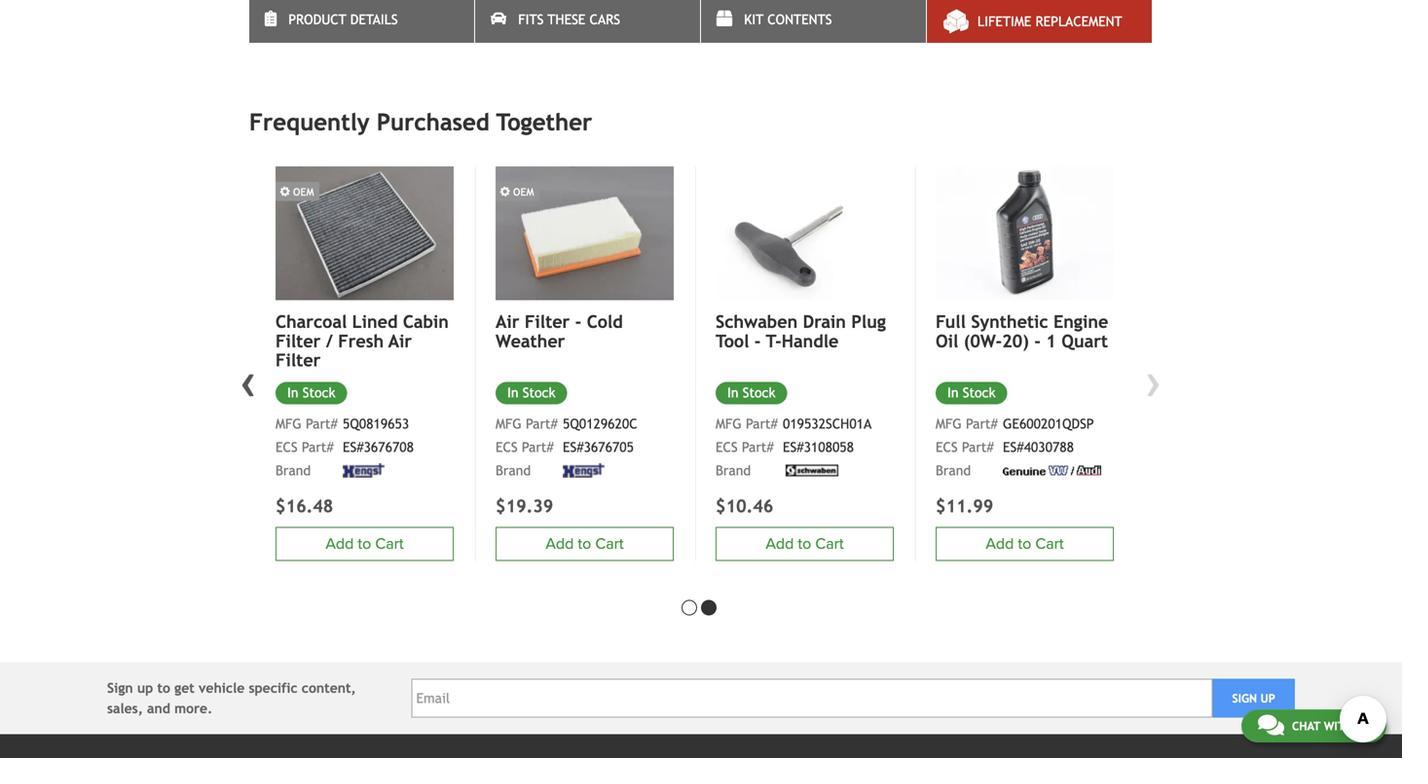 Task type: describe. For each thing, give the bounding box(es) containing it.
stock for (0w-
[[963, 385, 996, 401]]

purchased
[[377, 109, 490, 136]]

vehicle
[[199, 681, 245, 696]]

have
[[288, 5, 317, 20]]

more.
[[174, 701, 213, 717]]

place
[[663, 5, 696, 20]]

part# left 'ge600201qdsp'
[[966, 416, 998, 432]]

add for $11.99
[[986, 535, 1014, 553]]

1
[[1046, 331, 1056, 351]]

schwaben image
[[783, 465, 841, 477]]

- inside full synthetic engine oil (0w-20) - 1 quart
[[1034, 331, 1041, 351]]

claim,
[[793, 5, 831, 20]]

air filter - cold weather
[[496, 312, 623, 351]]

add for $16.48
[[326, 535, 354, 553]]

cart for $19.39
[[595, 535, 624, 553]]

to inside sign up to get vehicle specific content, sales, and more.
[[157, 681, 170, 696]]

$19.39
[[496, 496, 553, 517]]

or
[[568, 5, 580, 20]]

any
[[321, 5, 342, 20]]

oil
[[936, 331, 959, 351]]

product
[[288, 12, 346, 27]]

up for sign up
[[1261, 692, 1275, 705]]

up for sign up to get vehicle specific content, sales, and more.
[[137, 681, 153, 696]]

ge600201qdsp
[[1003, 416, 1094, 432]]

sign up to get vehicle specific content, sales, and more.
[[107, 681, 356, 717]]

part# up $16.48
[[302, 440, 334, 455]]

part# up $19.39
[[522, 440, 554, 455]]

air inside air filter - cold weather
[[496, 312, 519, 332]]

brand for $11.99
[[936, 463, 971, 479]]

add to cart for $19.39
[[546, 535, 624, 553]]

‹
[[241, 356, 256, 408]]

if you have any questions, would like to learn more or are ready to place a replacement claim,
[[249, 5, 835, 20]]

add for $10.46
[[766, 535, 794, 553]]

schwaben
[[716, 312, 798, 332]]

weather
[[496, 331, 565, 351]]

kit
[[744, 12, 764, 27]]

lifetime replacement link
[[927, 0, 1152, 43]]

‹ link
[[234, 356, 263, 408]]

these
[[548, 12, 586, 27]]

stock for -
[[743, 385, 776, 401]]

air filter - cold weather image
[[496, 167, 674, 300]]

tool
[[716, 331, 749, 351]]

handle
[[782, 331, 839, 351]]

like
[[453, 5, 476, 20]]

product details
[[288, 12, 398, 27]]

/
[[326, 331, 333, 351]]

add to cart for $11.99
[[986, 535, 1064, 553]]

5q0819653
[[343, 416, 409, 432]]

cars
[[590, 12, 620, 27]]

part# up $10.46
[[742, 440, 774, 455]]

5q0129620c
[[563, 416, 637, 432]]

stock for /
[[303, 385, 336, 401]]

add to cart for $10.46
[[766, 535, 844, 553]]

add to cart button for $10.46
[[716, 527, 894, 561]]

charcoal lined cabin filter / fresh air filter link
[[276, 312, 454, 371]]

mfg part# 5q0819653 ecs part# es#3676708 brand
[[276, 416, 414, 479]]

cold
[[587, 312, 623, 332]]

part# left 5q0819653
[[306, 416, 338, 432]]

frequently
[[249, 109, 370, 136]]

fits these cars
[[518, 12, 620, 27]]

genuine volkswagen audi image
[[1003, 466, 1101, 476]]

with
[[1324, 720, 1353, 733]]

charcoal lined cabin filter / fresh air filter
[[276, 312, 449, 371]]

mfg part# ge600201qdsp ecs part# es#4030788 brand
[[936, 416, 1094, 479]]

in for air filter - cold weather
[[507, 385, 519, 401]]

charcoal lined cabin filter / fresh air filter image
[[276, 167, 454, 300]]

in stock for weather
[[507, 385, 556, 401]]

more
[[532, 5, 563, 20]]

full synthetic engine oil (0w-20) - 1 quart image
[[936, 167, 1114, 300]]

add to cart button for $19.39
[[496, 527, 674, 561]]

product details link
[[249, 0, 474, 43]]

es#3108058
[[783, 440, 854, 455]]

mfg for schwaben drain plug tool - t-handle
[[716, 416, 742, 432]]

ecs for $16.48
[[276, 440, 298, 455]]

019532sch01a
[[783, 416, 872, 432]]

in for full synthetic engine oil (0w-20) - 1 quart
[[948, 385, 959, 401]]

details
[[350, 12, 398, 27]]

cart for $16.48
[[375, 535, 404, 553]]

ecs for $11.99
[[936, 440, 958, 455]]

full
[[936, 312, 966, 332]]

chat with us
[[1292, 720, 1370, 733]]

cabin
[[403, 312, 449, 332]]

sales,
[[107, 701, 143, 717]]

schwaben drain plug tool - t-handle image
[[716, 167, 894, 300]]

in stock for -
[[727, 385, 776, 401]]

drain
[[803, 312, 846, 332]]

air filter - cold weather link
[[496, 312, 674, 351]]

es#3676708
[[343, 440, 414, 455]]

ecs for $10.46
[[716, 440, 738, 455]]

Email email field
[[411, 679, 1213, 718]]

you
[[262, 5, 284, 20]]

get
[[174, 681, 195, 696]]



Task type: locate. For each thing, give the bounding box(es) containing it.
brand up $19.39
[[496, 463, 531, 479]]

in stock down (0w-
[[948, 385, 996, 401]]

synthetic
[[971, 312, 1048, 332]]

hengst image
[[563, 464, 605, 478], [343, 464, 385, 478]]

add to cart for $16.48
[[326, 535, 404, 553]]

brand inside mfg part# ge600201qdsp ecs part# es#4030788 brand
[[936, 463, 971, 479]]

4 add to cart from the left
[[326, 535, 404, 553]]

in stock down tool
[[727, 385, 776, 401]]

1 horizontal spatial air
[[496, 312, 519, 332]]

hengst image down es#3676708
[[343, 464, 385, 478]]

brand inside "mfg part# 5q0129620c ecs part# es#3676705 brand"
[[496, 463, 531, 479]]

2 horizontal spatial -
[[1034, 331, 1041, 351]]

add to cart down $11.99
[[986, 535, 1064, 553]]

mfg part# 5q0129620c ecs part# es#3676705 brand
[[496, 416, 637, 479]]

stock down /
[[303, 385, 336, 401]]

chat with us link
[[1241, 710, 1387, 743]]

2 stock from the left
[[743, 385, 776, 401]]

mfg inside mfg part# 019532sch01a ecs part# es#3108058 brand
[[716, 416, 742, 432]]

kit contents link
[[701, 0, 926, 43]]

stock for weather
[[523, 385, 556, 401]]

comments image
[[1258, 714, 1284, 737]]

- left t-
[[754, 331, 761, 351]]

schwaben drain plug tool - t-handle
[[716, 312, 886, 351]]

ecs inside mfg part# 019532sch01a ecs part# es#3108058 brand
[[716, 440, 738, 455]]

sign for sign up to get vehicle specific content, sales, and more.
[[107, 681, 133, 696]]

1 cart from the left
[[595, 535, 624, 553]]

sign up chat with us link
[[1232, 692, 1257, 705]]

3 mfg from the left
[[936, 416, 962, 432]]

add to cart button for $11.99
[[936, 527, 1114, 561]]

replacement
[[712, 5, 789, 20]]

fits
[[518, 12, 544, 27]]

would
[[413, 5, 449, 20]]

lifetime
[[978, 14, 1032, 29]]

1 in stock from the left
[[507, 385, 556, 401]]

$10.46
[[716, 496, 774, 517]]

brand
[[496, 463, 531, 479], [716, 463, 751, 479], [936, 463, 971, 479], [276, 463, 311, 479]]

0 horizontal spatial up
[[137, 681, 153, 696]]

brand for $16.48
[[276, 463, 311, 479]]

up inside sign up to get vehicle specific content, sales, and more.
[[137, 681, 153, 696]]

mfg for air filter - cold weather
[[496, 416, 522, 432]]

together
[[496, 109, 592, 136]]

add to cart down $19.39
[[546, 535, 624, 553]]

stock down weather
[[523, 385, 556, 401]]

air right cabin
[[496, 312, 519, 332]]

in for schwaben drain plug tool - t-handle
[[727, 385, 739, 401]]

us
[[1356, 720, 1370, 733]]

ecs up $10.46
[[716, 440, 738, 455]]

2 hengst image from the left
[[343, 464, 385, 478]]

4 cart from the left
[[375, 535, 404, 553]]

1 mfg from the left
[[496, 416, 522, 432]]

specific
[[249, 681, 298, 696]]

up inside button
[[1261, 692, 1275, 705]]

lined
[[352, 312, 398, 332]]

engine
[[1054, 312, 1108, 332]]

add down $19.39
[[546, 535, 574, 553]]

2 add to cart button from the left
[[716, 527, 894, 561]]

stock down t-
[[743, 385, 776, 401]]

full synthetic engine oil (0w-20) - 1 quart link
[[936, 312, 1114, 351]]

ecs
[[496, 440, 518, 455], [716, 440, 738, 455], [936, 440, 958, 455], [276, 440, 298, 455]]

1 add to cart from the left
[[546, 535, 624, 553]]

1 add to cart button from the left
[[496, 527, 674, 561]]

add to cart button down $11.99
[[936, 527, 1114, 561]]

brand inside mfg part# 019532sch01a ecs part# es#3108058 brand
[[716, 463, 751, 479]]

2 in stock from the left
[[727, 385, 776, 401]]

mfg inside mfg part# ge600201qdsp ecs part# es#4030788 brand
[[936, 416, 962, 432]]

4 add from the left
[[326, 535, 354, 553]]

a
[[700, 5, 708, 20]]

ecs up $16.48
[[276, 440, 298, 455]]

add to cart button down $19.39
[[496, 527, 674, 561]]

up
[[137, 681, 153, 696], [1261, 692, 1275, 705]]

stock
[[523, 385, 556, 401], [743, 385, 776, 401], [963, 385, 996, 401], [303, 385, 336, 401]]

up up comments icon
[[1261, 692, 1275, 705]]

4 in stock from the left
[[287, 385, 336, 401]]

t-
[[766, 331, 782, 351]]

1 horizontal spatial sign
[[1232, 692, 1257, 705]]

content,
[[302, 681, 356, 696]]

sign inside sign up to get vehicle specific content, sales, and more.
[[107, 681, 133, 696]]

add to cart button
[[496, 527, 674, 561], [716, 527, 894, 561], [936, 527, 1114, 561], [276, 527, 454, 561]]

1 add from the left
[[546, 535, 574, 553]]

replacement
[[1036, 14, 1122, 29]]

add to cart down $10.46
[[766, 535, 844, 553]]

add to cart button down $10.46
[[716, 527, 894, 561]]

sign up the sales,
[[107, 681, 133, 696]]

in stock down weather
[[507, 385, 556, 401]]

2 mfg from the left
[[716, 416, 742, 432]]

mfg down oil
[[936, 416, 962, 432]]

questions,
[[346, 5, 409, 20]]

3 brand from the left
[[936, 463, 971, 479]]

add down $16.48
[[326, 535, 354, 553]]

mfg up $19.39
[[496, 416, 522, 432]]

$16.48
[[276, 496, 333, 517]]

3 cart from the left
[[1036, 535, 1064, 553]]

1 in from the left
[[507, 385, 519, 401]]

air inside charcoal lined cabin filter / fresh air filter
[[389, 331, 412, 351]]

3 ecs from the left
[[936, 440, 958, 455]]

air right the fresh
[[389, 331, 412, 351]]

add to cart
[[546, 535, 624, 553], [766, 535, 844, 553], [986, 535, 1064, 553], [326, 535, 404, 553]]

4 stock from the left
[[303, 385, 336, 401]]

mfg inside mfg part# 5q0819653 ecs part# es#3676708 brand
[[276, 416, 302, 432]]

0 horizontal spatial air
[[389, 331, 412, 351]]

- inside schwaben drain plug tool - t-handle
[[754, 331, 761, 351]]

in stock for (0w-
[[948, 385, 996, 401]]

cart for $11.99
[[1036, 535, 1064, 553]]

add
[[546, 535, 574, 553], [766, 535, 794, 553], [986, 535, 1014, 553], [326, 535, 354, 553]]

filter
[[525, 312, 570, 332], [276, 331, 321, 351], [276, 350, 321, 371]]

in down weather
[[507, 385, 519, 401]]

2 ecs from the left
[[716, 440, 738, 455]]

and
[[147, 701, 170, 717]]

add down $10.46
[[766, 535, 794, 553]]

3 add from the left
[[986, 535, 1014, 553]]

sign
[[107, 681, 133, 696], [1232, 692, 1257, 705]]

if
[[249, 5, 258, 20]]

fits these cars link
[[475, 0, 700, 43]]

20)
[[1002, 331, 1029, 351]]

sign for sign up
[[1232, 692, 1257, 705]]

mfg part# 019532sch01a ecs part# es#3108058 brand
[[716, 416, 872, 479]]

charcoal
[[276, 312, 347, 332]]

cart
[[595, 535, 624, 553], [815, 535, 844, 553], [1036, 535, 1064, 553], [375, 535, 404, 553]]

in for charcoal lined cabin filter / fresh air filter
[[287, 385, 299, 401]]

in down oil
[[948, 385, 959, 401]]

mfg for full synthetic engine oil (0w-20) - 1 quart
[[936, 416, 962, 432]]

0 horizontal spatial -
[[575, 312, 582, 332]]

sign up button
[[1213, 679, 1295, 718]]

air
[[496, 312, 519, 332], [389, 331, 412, 351]]

brand for $10.46
[[716, 463, 751, 479]]

brand up $10.46
[[716, 463, 751, 479]]

in stock for /
[[287, 385, 336, 401]]

quart
[[1062, 331, 1108, 351]]

mfg for charcoal lined cabin filter / fresh air filter
[[276, 416, 302, 432]]

3 stock from the left
[[963, 385, 996, 401]]

1 stock from the left
[[523, 385, 556, 401]]

in right ‹ link at the left of the page
[[287, 385, 299, 401]]

3 in stock from the left
[[948, 385, 996, 401]]

ready
[[608, 5, 642, 20]]

1 horizontal spatial -
[[754, 331, 761, 351]]

add for $19.39
[[546, 535, 574, 553]]

part# left 5q0129620c
[[526, 416, 558, 432]]

chat
[[1292, 720, 1321, 733]]

learn
[[497, 5, 528, 20]]

add to cart button down $16.48
[[276, 527, 454, 561]]

mfg up $16.48
[[276, 416, 302, 432]]

ecs up $11.99
[[936, 440, 958, 455]]

full synthetic engine oil (0w-20) - 1 quart
[[936, 312, 1108, 351]]

brand for $19.39
[[496, 463, 531, 479]]

schwaben drain plug tool - t-handle link
[[716, 312, 894, 351]]

1 horizontal spatial hengst image
[[563, 464, 605, 478]]

- left cold
[[575, 312, 582, 332]]

4 ecs from the left
[[276, 440, 298, 455]]

brand up $11.99
[[936, 463, 971, 479]]

2 in from the left
[[727, 385, 739, 401]]

$11.99
[[936, 496, 994, 517]]

up up and
[[137, 681, 153, 696]]

stock down (0w-
[[963, 385, 996, 401]]

2 add from the left
[[766, 535, 794, 553]]

cart for $10.46
[[815, 535, 844, 553]]

4 in from the left
[[287, 385, 299, 401]]

sign up
[[1232, 692, 1275, 705]]

- left 1
[[1034, 331, 1041, 351]]

3 in from the left
[[948, 385, 959, 401]]

mfg down tool
[[716, 416, 742, 432]]

4 mfg from the left
[[276, 416, 302, 432]]

hengst image down the es#3676705
[[563, 464, 605, 478]]

3 add to cart from the left
[[986, 535, 1064, 553]]

0 horizontal spatial sign
[[107, 681, 133, 696]]

hengst image for $19.39
[[563, 464, 605, 478]]

2 cart from the left
[[815, 535, 844, 553]]

part#
[[526, 416, 558, 432], [746, 416, 778, 432], [966, 416, 998, 432], [306, 416, 338, 432], [522, 440, 554, 455], [742, 440, 774, 455], [962, 440, 994, 455], [302, 440, 334, 455]]

kit contents
[[744, 12, 832, 27]]

contents
[[768, 12, 832, 27]]

add down $11.99
[[986, 535, 1014, 553]]

4 add to cart button from the left
[[276, 527, 454, 561]]

sign inside button
[[1232, 692, 1257, 705]]

filter inside air filter - cold weather
[[525, 312, 570, 332]]

es#4030788
[[1003, 440, 1074, 455]]

ecs inside mfg part# 5q0819653 ecs part# es#3676708 brand
[[276, 440, 298, 455]]

ecs inside "mfg part# 5q0129620c ecs part# es#3676705 brand"
[[496, 440, 518, 455]]

frequently purchased together
[[249, 109, 592, 136]]

1 hengst image from the left
[[563, 464, 605, 478]]

0 horizontal spatial hengst image
[[343, 464, 385, 478]]

part# up $11.99
[[962, 440, 994, 455]]

1 horizontal spatial up
[[1261, 692, 1275, 705]]

(0w-
[[964, 331, 1002, 351]]

ecs for $19.39
[[496, 440, 518, 455]]

mfg
[[496, 416, 522, 432], [716, 416, 742, 432], [936, 416, 962, 432], [276, 416, 302, 432]]

fresh
[[338, 331, 384, 351]]

hengst image for $16.48
[[343, 464, 385, 478]]

4 brand from the left
[[276, 463, 311, 479]]

in
[[507, 385, 519, 401], [727, 385, 739, 401], [948, 385, 959, 401], [287, 385, 299, 401]]

1 ecs from the left
[[496, 440, 518, 455]]

ecs inside mfg part# ge600201qdsp ecs part# es#4030788 brand
[[936, 440, 958, 455]]

add to cart down $16.48
[[326, 535, 404, 553]]

- inside air filter - cold weather
[[575, 312, 582, 332]]

lifetime replacement
[[978, 14, 1122, 29]]

plug
[[851, 312, 886, 332]]

2 add to cart from the left
[[766, 535, 844, 553]]

1 brand from the left
[[496, 463, 531, 479]]

3 add to cart button from the left
[[936, 527, 1114, 561]]

mfg inside "mfg part# 5q0129620c ecs part# es#3676705 brand"
[[496, 416, 522, 432]]

add to cart button for $16.48
[[276, 527, 454, 561]]

2 brand from the left
[[716, 463, 751, 479]]

in down tool
[[727, 385, 739, 401]]

part# left "019532sch01a"
[[746, 416, 778, 432]]

brand up $16.48
[[276, 463, 311, 479]]

in stock down /
[[287, 385, 336, 401]]

es#3676705
[[563, 440, 634, 455]]

brand inside mfg part# 5q0819653 ecs part# es#3676708 brand
[[276, 463, 311, 479]]

are
[[584, 5, 604, 20]]

to
[[480, 5, 492, 20], [647, 5, 659, 20], [578, 535, 591, 553], [798, 535, 811, 553], [1018, 535, 1032, 553], [358, 535, 371, 553], [157, 681, 170, 696]]

ecs up $19.39
[[496, 440, 518, 455]]



Task type: vqa. For each thing, say whether or not it's contained in the screenshot.
THE .
no



